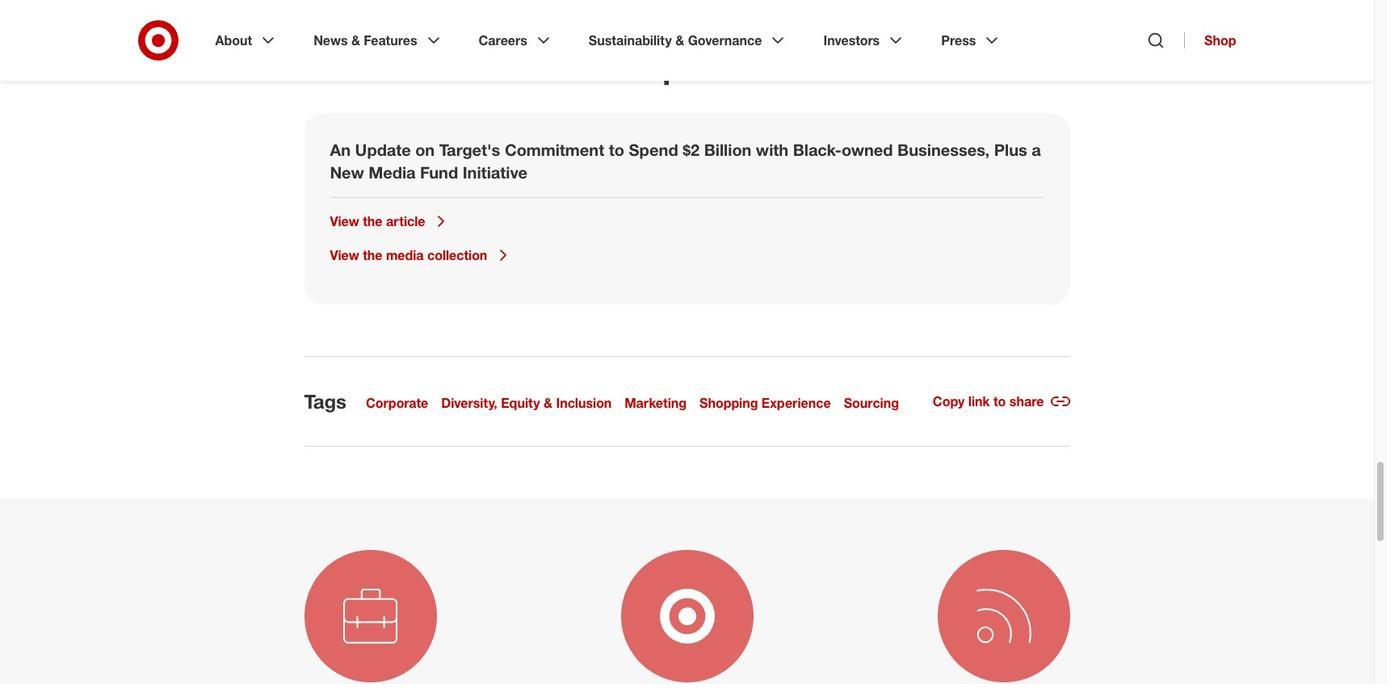Task type: describe. For each thing, give the bounding box(es) containing it.
inclusion
[[556, 395, 612, 411]]

press
[[941, 32, 976, 48]]

copy
[[933, 393, 965, 410]]

news & features link
[[302, 19, 455, 61]]

view the media collection
[[330, 247, 487, 263]]

view the article link
[[330, 212, 451, 231]]

sustainability & governance link
[[578, 19, 799, 61]]

fund
[[420, 162, 458, 183]]

this
[[566, 48, 623, 86]]

target's
[[439, 140, 500, 160]]

on for target's
[[416, 140, 435, 160]]

features
[[364, 32, 417, 48]]

$2
[[683, 140, 700, 160]]

copy link to share
[[933, 393, 1044, 410]]

black-
[[793, 140, 842, 160]]

view the media collection link
[[330, 246, 513, 265]]

marketing
[[625, 395, 687, 411]]

owned
[[842, 140, 893, 160]]

the for media
[[363, 247, 383, 263]]

spend
[[629, 140, 678, 160]]

businesses,
[[898, 140, 990, 160]]

media
[[369, 162, 416, 183]]

corporate link
[[366, 395, 428, 411]]

shopping experience
[[700, 395, 831, 411]]

link
[[969, 393, 990, 410]]

1 horizontal spatial &
[[544, 395, 553, 411]]

plus
[[994, 140, 1028, 160]]

view the article
[[330, 213, 425, 229]]

press link
[[930, 19, 1013, 61]]

collection
[[427, 247, 487, 263]]

diversity, equity & inclusion
[[441, 395, 612, 411]]

copy link to share button
[[933, 389, 1070, 414]]

corporate
[[366, 395, 428, 411]]

investors
[[824, 32, 880, 48]]

sourcing
[[844, 395, 899, 411]]

on for this
[[519, 48, 558, 86]]

share
[[1010, 393, 1044, 410]]

new
[[330, 162, 364, 183]]

diversity,
[[441, 395, 498, 411]]

a
[[1032, 140, 1041, 160]]



Task type: locate. For each thing, give the bounding box(es) containing it.
to right link
[[994, 393, 1006, 410]]

2 view from the top
[[330, 247, 359, 263]]

with
[[756, 140, 789, 160]]

& for news
[[351, 32, 360, 48]]

1 vertical spatial to
[[994, 393, 1006, 410]]

billion
[[704, 140, 752, 160]]

initiative
[[463, 162, 528, 183]]

0 vertical spatial on
[[519, 48, 558, 86]]

view for view the article
[[330, 213, 359, 229]]

shopping
[[700, 395, 758, 411]]

view down view the article
[[330, 247, 359, 263]]

&
[[351, 32, 360, 48], [676, 32, 684, 48], [544, 395, 553, 411]]

& inside news & features link
[[351, 32, 360, 48]]

diversity, equity & inclusion link
[[441, 395, 612, 411]]

more content on this topic
[[304, 48, 709, 86]]

article
[[386, 213, 425, 229]]

on inside an update on target's commitment to spend $2 billion with black-owned businesses, plus a new media fund initiative
[[416, 140, 435, 160]]

experience
[[762, 395, 831, 411]]

1 view from the top
[[330, 213, 359, 229]]

update
[[355, 140, 411, 160]]

0 vertical spatial to
[[609, 140, 624, 160]]

& right news
[[351, 32, 360, 48]]

& right the equity
[[544, 395, 553, 411]]

topic
[[632, 48, 709, 86]]

the
[[363, 213, 383, 229], [363, 247, 383, 263]]

0 horizontal spatial &
[[351, 32, 360, 48]]

about link
[[204, 19, 289, 61]]

sustainability & governance
[[589, 32, 762, 48]]

news & features
[[314, 32, 417, 48]]

1 horizontal spatial to
[[994, 393, 1006, 410]]

to inside an update on target's commitment to spend $2 billion with black-owned businesses, plus a new media fund initiative
[[609, 140, 624, 160]]

media
[[386, 247, 424, 263]]

to left spend
[[609, 140, 624, 160]]

content
[[392, 48, 510, 86]]

commitment
[[505, 140, 604, 160]]

governance
[[688, 32, 762, 48]]

an
[[330, 140, 351, 160]]

& for sustainability
[[676, 32, 684, 48]]

about
[[215, 32, 252, 48]]

1 vertical spatial on
[[416, 140, 435, 160]]

careers link
[[467, 19, 565, 61]]

& inside sustainability & governance link
[[676, 32, 684, 48]]

tags
[[304, 389, 347, 414]]

the left article
[[363, 213, 383, 229]]

0 vertical spatial view
[[330, 213, 359, 229]]

1 vertical spatial the
[[363, 247, 383, 263]]

equity
[[501, 395, 540, 411]]

0 horizontal spatial on
[[416, 140, 435, 160]]

marketing link
[[625, 395, 687, 411]]

view
[[330, 213, 359, 229], [330, 247, 359, 263]]

shop link
[[1184, 32, 1237, 48]]

investors link
[[812, 19, 917, 61]]

1 vertical spatial view
[[330, 247, 359, 263]]

careers
[[479, 32, 527, 48]]

sourcing link
[[844, 395, 899, 411]]

1 horizontal spatial on
[[519, 48, 558, 86]]

2 the from the top
[[363, 247, 383, 263]]

shop
[[1205, 32, 1237, 48]]

the for article
[[363, 213, 383, 229]]

2 horizontal spatial &
[[676, 32, 684, 48]]

view for view the media collection
[[330, 247, 359, 263]]

on left this
[[519, 48, 558, 86]]

to inside button
[[994, 393, 1006, 410]]

sustainability
[[589, 32, 672, 48]]

an update on target's commitment to spend $2 billion with black-owned businesses, plus a new media fund initiative
[[330, 140, 1041, 183]]

& left governance
[[676, 32, 684, 48]]

news
[[314, 32, 348, 48]]

0 vertical spatial the
[[363, 213, 383, 229]]

the left media
[[363, 247, 383, 263]]

on up fund
[[416, 140, 435, 160]]

shopping experience link
[[700, 395, 831, 411]]

0 horizontal spatial to
[[609, 140, 624, 160]]

more
[[304, 48, 383, 86]]

to
[[609, 140, 624, 160], [994, 393, 1006, 410]]

1 the from the top
[[363, 213, 383, 229]]

view down new
[[330, 213, 359, 229]]

on
[[519, 48, 558, 86], [416, 140, 435, 160]]



Task type: vqa. For each thing, say whether or not it's contained in the screenshot.
Owned on the right top of the page
yes



